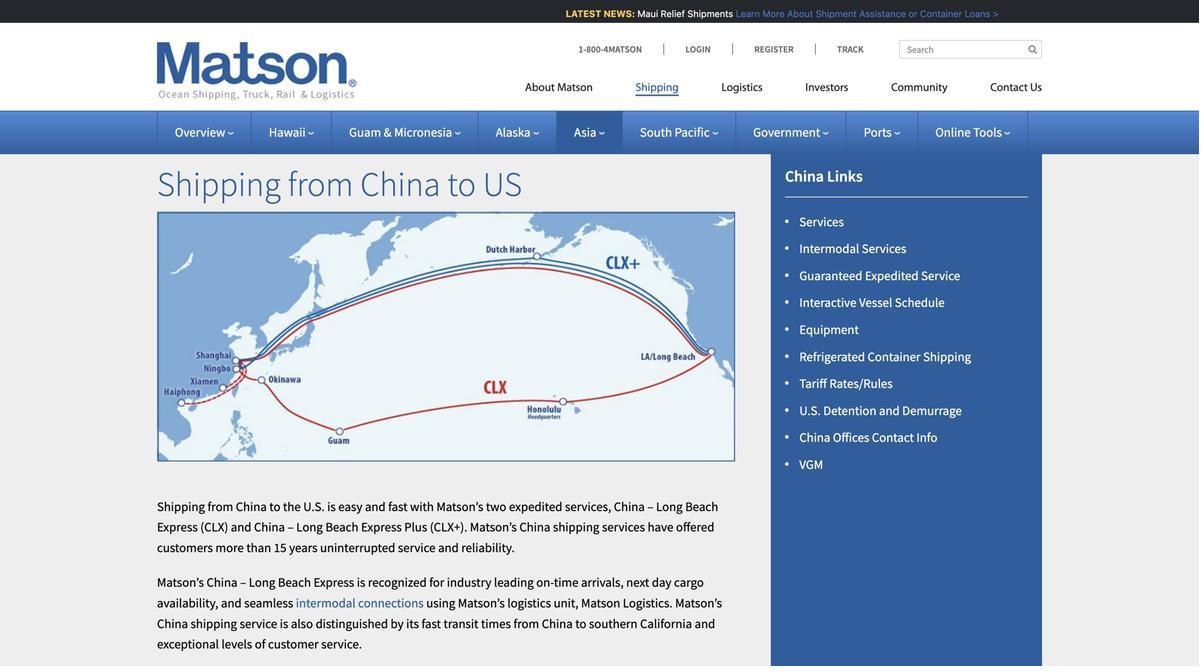 Task type: vqa. For each thing, say whether or not it's contained in the screenshot.
the are
no



Task type: describe. For each thing, give the bounding box(es) containing it.
industry
[[447, 575, 492, 591]]

shipping from china to the u.s. is easy and fast with matson's two expedited services, china – long beach express (clx) and china – long beach express plus (clx+). matson's china shipping services have offered customers more than 15 years uninterrupted service and reliability.
[[157, 499, 719, 556]]

than
[[247, 540, 271, 556]]

interactive vessel schedule
[[800, 295, 945, 311]]

shipping for shipping from china to us
[[157, 162, 281, 205]]

plus
[[405, 519, 427, 535]]

and right easy
[[365, 499, 386, 515]]

1 vertical spatial long
[[296, 519, 323, 535]]

asia
[[574, 124, 597, 140]]

us
[[1031, 82, 1043, 94]]

1 vertical spatial matson
[[581, 595, 621, 611]]

latest news: maui relief shipments learn more about shipment assistance or container loans >
[[562, 8, 995, 19]]

matson's down industry
[[458, 595, 505, 611]]

overview link
[[175, 124, 234, 140]]

recognized
[[368, 575, 427, 591]]

seamless
[[244, 595, 293, 611]]

long inside 'matson's china – long beach express is recognized for industry leading on-time arrivals, next day cargo availability, and seamless'
[[249, 575, 275, 591]]

rates/rules
[[830, 376, 893, 392]]

cargo
[[674, 575, 704, 591]]

shipping inside the . matson's china shipping service is also distinguished by its fast transit times from china to southern california and exceptional levels of customer service.
[[191, 616, 237, 632]]

2 horizontal spatial express
[[361, 519, 402, 535]]

0 horizontal spatial logistics
[[623, 595, 670, 611]]

arrivals,
[[581, 575, 624, 591]]

china up the 15 at left bottom
[[254, 519, 285, 535]]

1 vertical spatial services
[[862, 241, 907, 257]]

using
[[426, 595, 456, 611]]

time
[[554, 575, 579, 591]]

logistics inside top menu navigation
[[722, 82, 763, 94]]

search image
[[1029, 45, 1038, 54]]

guam image
[[258, 348, 419, 508]]

about matson link
[[525, 75, 615, 105]]

&
[[384, 124, 392, 140]]

to for us
[[448, 162, 476, 205]]

beach inside 'matson's china – long beach express is recognized for industry leading on-time arrivals, next day cargo availability, and seamless'
[[278, 575, 311, 591]]

the
[[283, 499, 301, 515]]

more
[[759, 8, 781, 19]]

of
[[255, 636, 266, 652]]

fast inside shipping from china to the u.s. is easy and fast with matson's two expedited services, china – long beach express (clx) and china – long beach express plus (clx+). matson's china shipping services have offered customers more than 15 years uninterrupted service and reliability.
[[388, 499, 408, 515]]

china links
[[785, 166, 863, 186]]

service
[[922, 268, 961, 284]]

also
[[291, 616, 313, 632]]

blue matson logo with ocean, shipping, truck, rail and logistics written beneath it. image
[[157, 42, 357, 101]]

tariff rates/rules link
[[800, 376, 893, 392]]

hawaii link
[[269, 124, 314, 140]]

equipment
[[800, 322, 859, 338]]

matson containership manulani at terminal preparing to ship from china. image
[[0, 0, 1200, 131]]

schedule
[[895, 295, 945, 311]]

reliability.
[[462, 540, 515, 556]]

shipping link
[[615, 75, 700, 105]]

exceptional
[[157, 636, 219, 652]]

china offices contact info link
[[800, 430, 938, 446]]

login link
[[664, 43, 732, 55]]

matson inside top menu navigation
[[558, 82, 593, 94]]

interactive
[[800, 295, 857, 311]]

tools
[[974, 124, 1002, 140]]

government link
[[754, 124, 829, 140]]

china left the
[[236, 499, 267, 515]]

services link
[[800, 214, 844, 230]]

more
[[216, 540, 244, 556]]

from for us
[[288, 162, 354, 205]]

service inside the . matson's china shipping service is also distinguished by its fast transit times from china to southern california and exceptional levels of customer service.
[[240, 616, 277, 632]]

community
[[892, 82, 948, 94]]

by
[[391, 616, 404, 632]]

overview
[[175, 124, 225, 140]]

Search search field
[[900, 40, 1043, 59]]

matson's inside the . matson's china shipping service is also distinguished by its fast transit times from china to southern california and exceptional levels of customer service.
[[676, 595, 722, 611]]

matson's inside 'matson's china – long beach express is recognized for industry leading on-time arrivals, next day cargo availability, and seamless'
[[157, 575, 204, 591]]

offices
[[833, 430, 870, 446]]

matson's china – long beach express is recognized for industry leading on-time arrivals, next day cargo availability, and seamless
[[157, 575, 704, 611]]

south pacific
[[640, 124, 710, 140]]

1 horizontal spatial –
[[288, 519, 294, 535]]

intermodal services link
[[800, 241, 907, 257]]

news:
[[600, 8, 632, 19]]

transit
[[444, 616, 479, 632]]

china down expedited
[[520, 519, 551, 535]]

long beach image
[[635, 268, 795, 429]]

shipping from china to us
[[157, 162, 522, 205]]

china up the vgm
[[800, 430, 831, 446]]

california
[[640, 616, 692, 632]]

intermodal connections using matson's logistics unit, matson logistics
[[296, 595, 670, 611]]

okinawa image
[[180, 297, 340, 458]]

have
[[648, 519, 674, 535]]

and down (clx+).
[[438, 540, 459, 556]]

u.s. detention and demurrage link
[[800, 403, 962, 419]]

services,
[[565, 499, 612, 515]]

connections
[[358, 595, 424, 611]]

intermodal services
[[800, 241, 907, 257]]

maui
[[634, 8, 655, 19]]

guaranteed expedited service
[[800, 268, 961, 284]]

4matson
[[604, 43, 642, 55]]

or
[[905, 8, 914, 19]]

800-
[[587, 43, 604, 55]]

logistics
[[508, 595, 551, 611]]

2 horizontal spatial –
[[648, 499, 654, 515]]

1-800-4matson
[[579, 43, 642, 55]]

customers
[[157, 540, 213, 556]]

relief
[[657, 8, 681, 19]]

matson logistics link
[[581, 595, 670, 611]]

shipping for shipping from china to the u.s. is easy and fast with matson's two expedited services, china – long beach express (clx) and china – long beach express plus (clx+). matson's china shipping services have offered customers more than 15 years uninterrupted service and reliability.
[[157, 499, 205, 515]]

guam & micronesia link
[[349, 124, 461, 140]]

loans
[[961, 8, 987, 19]]

south
[[640, 124, 672, 140]]

honolulu image
[[482, 318, 642, 478]]

ports link
[[864, 124, 901, 140]]

online
[[936, 124, 971, 140]]

expedited
[[509, 499, 563, 515]]

service inside shipping from china to the u.s. is easy and fast with matson's two expedited services, china – long beach express (clx) and china – long beach express plus (clx+). matson's china shipping services have offered customers more than 15 years uninterrupted service and reliability.
[[398, 540, 436, 556]]

and up more
[[231, 519, 252, 535]]

day
[[652, 575, 672, 591]]

expedited
[[865, 268, 919, 284]]

refrigerated
[[800, 349, 866, 365]]

. matson's china shipping service is also distinguished by its fast transit times from china to southern california and exceptional levels of customer service.
[[157, 595, 722, 652]]



Task type: locate. For each thing, give the bounding box(es) containing it.
1 horizontal spatial contact
[[991, 82, 1028, 94]]

0 vertical spatial services
[[800, 214, 844, 230]]

from for the
[[208, 499, 233, 515]]

2 vertical spatial to
[[576, 616, 587, 632]]

services
[[800, 214, 844, 230], [862, 241, 907, 257]]

long up seamless
[[249, 575, 275, 591]]

shipping down overview link
[[157, 162, 281, 205]]

pacific
[[675, 124, 710, 140]]

0 vertical spatial service
[[398, 540, 436, 556]]

express up customers
[[157, 519, 198, 535]]

ningbo image
[[155, 291, 315, 451]]

interactive vessel schedule link
[[800, 295, 945, 311]]

track link
[[815, 43, 864, 55]]

china inside 'matson's china – long beach express is recognized for industry leading on-time arrivals, next day cargo availability, and seamless'
[[207, 575, 238, 591]]

fast inside the . matson's china shipping service is also distinguished by its fast transit times from china to southern california and exceptional levels of customer service.
[[422, 616, 441, 632]]

2 horizontal spatial to
[[576, 616, 587, 632]]

beach down easy
[[326, 519, 359, 535]]

china down the availability,
[[157, 616, 188, 632]]

and inside the . matson's china shipping service is also distinguished by its fast transit times from china to southern california and exceptional levels of customer service.
[[695, 616, 716, 632]]

refrigerated container shipping
[[800, 349, 972, 365]]

china
[[360, 162, 441, 205], [785, 166, 824, 186], [800, 430, 831, 446], [236, 499, 267, 515], [614, 499, 645, 515], [254, 519, 285, 535], [520, 519, 551, 535], [207, 575, 238, 591], [157, 616, 188, 632], [542, 616, 573, 632]]

0 vertical spatial container
[[917, 8, 959, 19]]

from down the logistics at the bottom left of page
[[514, 616, 539, 632]]

0 horizontal spatial service
[[240, 616, 277, 632]]

0 horizontal spatial –
[[240, 575, 246, 591]]

shipments
[[684, 8, 730, 19]]

to inside the . matson's china shipping service is also distinguished by its fast transit times from china to southern california and exceptional levels of customer service.
[[576, 616, 587, 632]]

u.s. inside shipping from china to the u.s. is easy and fast with matson's two expedited services, china – long beach express (clx) and china – long beach express plus (clx+). matson's china shipping services have offered customers more than 15 years uninterrupted service and reliability.
[[303, 499, 325, 515]]

shipping inside top menu navigation
[[636, 82, 679, 94]]

next
[[627, 575, 650, 591]]

to left us
[[448, 162, 476, 205]]

0 horizontal spatial fast
[[388, 499, 408, 515]]

contact us link
[[969, 75, 1043, 105]]

1 horizontal spatial is
[[327, 499, 336, 515]]

1 horizontal spatial beach
[[326, 519, 359, 535]]

about up alaska link
[[525, 82, 555, 94]]

years
[[289, 540, 318, 556]]

services up intermodal
[[800, 214, 844, 230]]

government
[[754, 124, 821, 140]]

fast right 'its' at the left of page
[[422, 616, 441, 632]]

0 horizontal spatial shipping
[[191, 616, 237, 632]]

contact down u.s. detention and demurrage link
[[872, 430, 914, 446]]

0 vertical spatial u.s.
[[800, 403, 821, 419]]

u.s.
[[800, 403, 821, 419], [303, 499, 325, 515]]

latest
[[562, 8, 598, 19]]

is left easy
[[327, 499, 336, 515]]

0 vertical spatial from
[[288, 162, 354, 205]]

0 vertical spatial about
[[784, 8, 810, 19]]

1 vertical spatial logistics
[[623, 595, 670, 611]]

is inside 'matson's china – long beach express is recognized for industry leading on-time arrivals, next day cargo availability, and seamless'
[[357, 575, 366, 591]]

learn
[[732, 8, 757, 19]]

china down guam & micronesia at the top left of page
[[360, 162, 441, 205]]

us
[[483, 162, 522, 205]]

china down unit,
[[542, 616, 573, 632]]

0 vertical spatial matson
[[558, 82, 593, 94]]

0 horizontal spatial long
[[249, 575, 275, 591]]

long up have
[[656, 499, 683, 515]]

2 vertical spatial from
[[514, 616, 539, 632]]

shipping
[[553, 519, 600, 535], [191, 616, 237, 632]]

1 horizontal spatial shipping
[[553, 519, 600, 535]]

logistics down the register link
[[722, 82, 763, 94]]

0 horizontal spatial from
[[208, 499, 233, 515]]

u.s. down tariff
[[800, 403, 821, 419]]

two
[[486, 499, 507, 515]]

is inside shipping from china to the u.s. is easy and fast with matson's two expedited services, china – long beach express (clx) and china – long beach express plus (clx+). matson's china shipping services have offered customers more than 15 years uninterrupted service and reliability.
[[327, 499, 336, 515]]

vgm link
[[800, 457, 824, 473]]

and inside 'matson's china – long beach express is recognized for industry leading on-time arrivals, next day cargo availability, and seamless'
[[221, 595, 242, 611]]

is left also
[[280, 616, 289, 632]]

matson's up (clx+).
[[437, 499, 484, 515]]

0 horizontal spatial express
[[157, 519, 198, 535]]

to left the
[[269, 499, 281, 515]]

2 horizontal spatial long
[[656, 499, 683, 515]]

1 vertical spatial contact
[[872, 430, 914, 446]]

investors link
[[784, 75, 870, 105]]

matson's down two
[[470, 519, 517, 535]]

1 horizontal spatial long
[[296, 519, 323, 535]]

and left seamless
[[221, 595, 242, 611]]

services
[[602, 519, 645, 535]]

with
[[410, 499, 434, 515]]

availability,
[[157, 595, 219, 611]]

2 vertical spatial is
[[280, 616, 289, 632]]

shipping inside shipping from china to the u.s. is easy and fast with matson's two expedited services, china – long beach express (clx) and china – long beach express plus (clx+). matson's china shipping services have offered customers more than 15 years uninterrupted service and reliability.
[[553, 519, 600, 535]]

is up intermodal connections link
[[357, 575, 366, 591]]

china up the services
[[614, 499, 645, 515]]

china down more
[[207, 575, 238, 591]]

container inside "china links" section
[[868, 349, 921, 365]]

1 horizontal spatial logistics
[[722, 82, 763, 94]]

tariff
[[800, 376, 827, 392]]

dutch harbor image
[[455, 174, 616, 335]]

and inside "china links" section
[[879, 403, 900, 419]]

to for the
[[269, 499, 281, 515]]

u.s. inside "china links" section
[[800, 403, 821, 419]]

1 vertical spatial u.s.
[[303, 499, 325, 515]]

refrigerated container shipping link
[[800, 349, 972, 365]]

– up have
[[648, 499, 654, 515]]

None search field
[[900, 40, 1043, 59]]

logistics down next
[[623, 595, 670, 611]]

1 vertical spatial fast
[[422, 616, 441, 632]]

beach up seamless
[[278, 575, 311, 591]]

shipment
[[812, 8, 853, 19]]

and up china offices contact info link
[[879, 403, 900, 419]]

to inside shipping from china to the u.s. is easy and fast with matson's two expedited services, china – long beach express (clx) and china – long beach express plus (clx+). matson's china shipping services have offered customers more than 15 years uninterrupted service and reliability.
[[269, 499, 281, 515]]

2 vertical spatial long
[[249, 575, 275, 591]]

1-800-4matson link
[[579, 43, 664, 55]]

1 horizontal spatial fast
[[422, 616, 441, 632]]

matson's up the availability,
[[157, 575, 204, 591]]

0 horizontal spatial contact
[[872, 430, 914, 446]]

0 vertical spatial logistics
[[722, 82, 763, 94]]

and right california
[[695, 616, 716, 632]]

2 horizontal spatial from
[[514, 616, 539, 632]]

container right or
[[917, 8, 959, 19]]

0 vertical spatial –
[[648, 499, 654, 515]]

express
[[157, 519, 198, 535], [361, 519, 402, 535], [314, 575, 354, 591]]

services up guaranteed expedited service link
[[862, 241, 907, 257]]

guam
[[349, 124, 381, 140]]

is inside the . matson's china shipping service is also distinguished by its fast transit times from china to southern california and exceptional levels of customer service.
[[280, 616, 289, 632]]

shipping up demurrage
[[924, 349, 972, 365]]

service
[[398, 540, 436, 556], [240, 616, 277, 632]]

shipping for shipping
[[636, 82, 679, 94]]

matson's down "cargo"
[[676, 595, 722, 611]]

1 vertical spatial is
[[357, 575, 366, 591]]

shangai image
[[154, 277, 315, 438]]

matson down 1-
[[558, 82, 593, 94]]

container up rates/rules
[[868, 349, 921, 365]]

shipping inside "china links" section
[[924, 349, 972, 365]]

detention
[[824, 403, 877, 419]]

guaranteed expedited service link
[[800, 268, 961, 284]]

container
[[917, 8, 959, 19], [868, 349, 921, 365]]

alaska link
[[496, 124, 539, 140]]

from up '(clx)'
[[208, 499, 233, 515]]

vgm
[[800, 457, 824, 473]]

u.s. detention and demurrage
[[800, 403, 962, 419]]

about inside the about matson link
[[525, 82, 555, 94]]

contact inside "china links" section
[[872, 430, 914, 446]]

0 vertical spatial shipping
[[553, 519, 600, 535]]

about
[[784, 8, 810, 19], [525, 82, 555, 94]]

shipping up levels
[[191, 616, 237, 632]]

shipping inside shipping from china to the u.s. is easy and fast with matson's two expedited services, china – long beach express (clx) and china – long beach express plus (clx+). matson's china shipping services have offered customers more than 15 years uninterrupted service and reliability.
[[157, 499, 205, 515]]

shipping
[[636, 82, 679, 94], [157, 162, 281, 205], [924, 349, 972, 365], [157, 499, 205, 515]]

matson
[[558, 82, 593, 94], [581, 595, 621, 611]]

customer
[[268, 636, 319, 652]]

china left links
[[785, 166, 824, 186]]

ports
[[864, 124, 892, 140]]

asia link
[[574, 124, 605, 140]]

contact inside top menu navigation
[[991, 82, 1028, 94]]

is for express
[[357, 575, 366, 591]]

1 horizontal spatial about
[[784, 8, 810, 19]]

0 vertical spatial fast
[[388, 499, 408, 515]]

xiamen image
[[140, 307, 300, 468], [102, 321, 263, 481]]

0 vertical spatial to
[[448, 162, 476, 205]]

1 vertical spatial to
[[269, 499, 281, 515]]

0 horizontal spatial is
[[280, 616, 289, 632]]

china– long beach express image
[[157, 212, 736, 462]]

0 vertical spatial beach
[[686, 499, 719, 515]]

and
[[879, 403, 900, 419], [365, 499, 386, 515], [231, 519, 252, 535], [438, 540, 459, 556], [221, 595, 242, 611], [695, 616, 716, 632]]

express up intermodal in the left bottom of the page
[[314, 575, 354, 591]]

guaranteed
[[800, 268, 863, 284]]

1 vertical spatial beach
[[326, 519, 359, 535]]

1 horizontal spatial to
[[448, 162, 476, 205]]

tariff rates/rules
[[800, 376, 893, 392]]

contact left the us
[[991, 82, 1028, 94]]

beach up offered
[[686, 499, 719, 515]]

times
[[481, 616, 511, 632]]

1 vertical spatial from
[[208, 499, 233, 515]]

u.s. right the
[[303, 499, 325, 515]]

intermodal
[[296, 595, 356, 611]]

about matson
[[525, 82, 593, 94]]

1-
[[579, 43, 587, 55]]

info
[[917, 430, 938, 446]]

1 vertical spatial about
[[525, 82, 555, 94]]

1 vertical spatial –
[[288, 519, 294, 535]]

china links section
[[753, 131, 1060, 666]]

levels
[[222, 636, 252, 652]]

– inside 'matson's china – long beach express is recognized for industry leading on-time arrivals, next day cargo availability, and seamless'
[[240, 575, 246, 591]]

southern
[[589, 616, 638, 632]]

uninterrupted
[[320, 540, 396, 556]]

logistics
[[722, 82, 763, 94], [623, 595, 670, 611]]

shipping up '(clx)'
[[157, 499, 205, 515]]

from inside the . matson's china shipping service is also distinguished by its fast transit times from china to southern california and exceptional levels of customer service.
[[514, 616, 539, 632]]

matson down 'arrivals,'
[[581, 595, 621, 611]]

fast left with
[[388, 499, 408, 515]]

express up the uninterrupted
[[361, 519, 402, 535]]

distinguished
[[316, 616, 388, 632]]

0 vertical spatial contact
[[991, 82, 1028, 94]]

long up years
[[296, 519, 323, 535]]

register
[[755, 43, 794, 55]]

is for u.s.
[[327, 499, 336, 515]]

to down unit,
[[576, 616, 587, 632]]

from inside shipping from china to the u.s. is easy and fast with matson's two expedited services, china – long beach express (clx) and china – long beach express plus (clx+). matson's china shipping services have offered customers more than 15 years uninterrupted service and reliability.
[[208, 499, 233, 515]]

– down the
[[288, 519, 294, 535]]

1 horizontal spatial services
[[862, 241, 907, 257]]

– up seamless
[[240, 575, 246, 591]]

2 vertical spatial beach
[[278, 575, 311, 591]]

(clx+).
[[430, 519, 468, 535]]

0 horizontal spatial about
[[525, 82, 555, 94]]

0 horizontal spatial beach
[[278, 575, 311, 591]]

0 horizontal spatial u.s.
[[303, 499, 325, 515]]

its
[[406, 616, 419, 632]]

1 horizontal spatial from
[[288, 162, 354, 205]]

1 horizontal spatial u.s.
[[800, 403, 821, 419]]

1 horizontal spatial service
[[398, 540, 436, 556]]

1 vertical spatial container
[[868, 349, 921, 365]]

logistics link
[[700, 75, 784, 105]]

2 horizontal spatial is
[[357, 575, 366, 591]]

online tools
[[936, 124, 1002, 140]]

alaska
[[496, 124, 531, 140]]

leading
[[494, 575, 534, 591]]

0 vertical spatial is
[[327, 499, 336, 515]]

community link
[[870, 75, 969, 105]]

intermodal connections link
[[296, 595, 424, 611]]

from down "hawaii" link at left
[[288, 162, 354, 205]]

shipping down services,
[[553, 519, 600, 535]]

0 vertical spatial long
[[656, 499, 683, 515]]

2 horizontal spatial beach
[[686, 499, 719, 515]]

china offices contact info
[[800, 430, 938, 446]]

matson's
[[437, 499, 484, 515], [470, 519, 517, 535], [157, 575, 204, 591], [458, 595, 505, 611], [676, 595, 722, 611]]

micronesia
[[394, 124, 452, 140]]

0 horizontal spatial services
[[800, 214, 844, 230]]

2 vertical spatial –
[[240, 575, 246, 591]]

1 horizontal spatial express
[[314, 575, 354, 591]]

about right more
[[784, 8, 810, 19]]

1 vertical spatial shipping
[[191, 616, 237, 632]]

service up of
[[240, 616, 277, 632]]

top menu navigation
[[525, 75, 1043, 105]]

login
[[686, 43, 711, 55]]

service down the plus
[[398, 540, 436, 556]]

shipping up south
[[636, 82, 679, 94]]

express inside 'matson's china – long beach express is recognized for industry leading on-time arrivals, next day cargo availability, and seamless'
[[314, 575, 354, 591]]

–
[[648, 499, 654, 515], [288, 519, 294, 535], [240, 575, 246, 591]]

0 horizontal spatial to
[[269, 499, 281, 515]]

from
[[288, 162, 354, 205], [208, 499, 233, 515], [514, 616, 539, 632]]

1 vertical spatial service
[[240, 616, 277, 632]]



